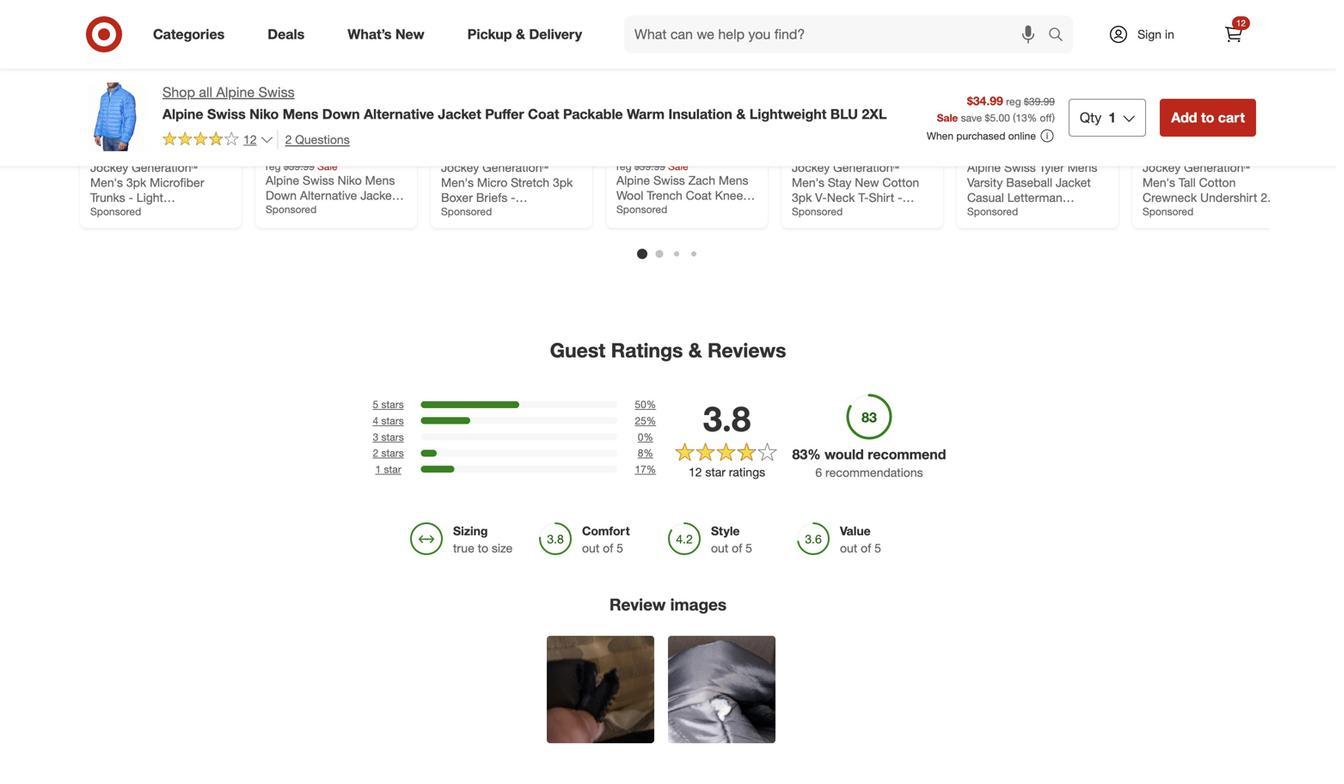 Task type: describe. For each thing, give the bounding box(es) containing it.
jockey generation™ men's tall cotton crewneck undershirt 2pk - white lt image
[[1143, 0, 1284, 135]]

12 star ratings
[[689, 465, 766, 480]]

2pk
[[1261, 190, 1282, 205]]

83
[[793, 446, 808, 463]]

6
[[816, 466, 823, 481]]

sponsored down $59.99
[[617, 203, 668, 216]]

online
[[1009, 129, 1037, 142]]

true
[[453, 541, 475, 556]]

images
[[671, 595, 727, 615]]

$34.99 reg $39.99 sale save $ 5.00 ( 13 % off )
[[938, 93, 1056, 124]]

% for 8
[[644, 447, 654, 460]]

shirt
[[869, 190, 895, 205]]

v-
[[816, 190, 828, 205]]

8
[[638, 447, 644, 460]]

puffer
[[485, 106, 524, 122]]

all
[[199, 84, 213, 101]]

reg $59.99 sale
[[617, 160, 689, 173]]

)
[[1053, 111, 1056, 124]]

to inside button
[[1202, 109, 1215, 126]]

% for 25
[[647, 415, 657, 428]]

17 %
[[635, 463, 657, 476]]

what's new link
[[333, 15, 446, 53]]

sponsored down tall
[[1143, 205, 1194, 218]]

% for 17
[[647, 463, 657, 476]]

qty 1
[[1081, 109, 1117, 126]]

star for 1
[[384, 463, 402, 476]]

(
[[1014, 111, 1016, 124]]

% for 50
[[647, 399, 657, 411]]

2 for 2 questions
[[285, 132, 292, 147]]

% inside $34.99 reg $39.99 sale save $ 5.00 ( 13 % off )
[[1028, 111, 1038, 124]]

17
[[635, 463, 647, 476]]

bomber
[[968, 205, 1011, 220]]

2 questions link
[[278, 130, 350, 149]]

out for value out of 5
[[841, 541, 858, 556]]

of for value
[[861, 541, 872, 556]]

1 vertical spatial 12 link
[[163, 130, 274, 151]]

when purchased online
[[927, 129, 1037, 142]]

shop all alpine swiss alpine swiss niko mens down alternative jacket puffer coat packable warm insulation & lightweight blu 2xl
[[163, 84, 887, 122]]

what's
[[348, 26, 392, 43]]

to inside sizing true to size
[[478, 541, 489, 556]]

0
[[638, 431, 644, 444]]

alpine swiss tyler mens varsity baseball jacket casual letterman bomber jacket image
[[968, 0, 1109, 135]]

guest
[[550, 339, 606, 363]]

jockey generation™ men's micro stretch 3pk boxer briefs - gray/black/blue s image
[[441, 0, 582, 135]]

25 %
[[635, 415, 657, 428]]

50
[[635, 399, 647, 411]]

cart
[[1219, 109, 1246, 126]]

add
[[1172, 109, 1198, 126]]

size
[[492, 541, 513, 556]]

jockey generation™ men's stay new cotton 3pk v-neck t-shirt - white xl image
[[792, 0, 933, 135]]

2 stars
[[373, 447, 404, 460]]

tall
[[1179, 175, 1196, 190]]

of for style
[[732, 541, 743, 556]]

3pk inside jockey generation™ men's micro stretch 3pk boxer briefs - gray/black/blue s
[[553, 175, 573, 190]]

sign in link
[[1094, 15, 1202, 53]]

guest ratings & reviews
[[550, 339, 787, 363]]

sizing true to size
[[453, 524, 513, 556]]

briefs
[[476, 190, 508, 205]]

generation™ for jockey generation™ men's stay new cotton 3pk v-neck t-shirt - white xl
[[834, 160, 900, 175]]

4 stars
[[373, 415, 404, 428]]

varsity
[[968, 175, 1003, 190]]

stars for 5 stars
[[382, 399, 404, 411]]

4
[[373, 415, 379, 428]]

sponsored down $34.99 reg $39.99 sale
[[266, 203, 317, 216]]

jockey for jockey generation™ men's micro stretch 3pk boxer briefs - gray/black/blue s
[[441, 160, 479, 175]]

0 horizontal spatial 12
[[243, 132, 257, 147]]

trunks
[[90, 190, 125, 205]]

sponsored down the varsity
[[968, 205, 1019, 218]]

blu
[[831, 106, 859, 122]]

stay
[[828, 175, 852, 190]]

neck
[[827, 190, 856, 205]]

$59.99
[[635, 160, 666, 173]]

2 for 2 stars
[[373, 447, 379, 460]]

swiss inside alpine swiss tyler mens varsity baseball jacket casual letterman bomber jacket
[[1005, 160, 1036, 175]]

what's new
[[348, 26, 425, 43]]

gray/black/blue
[[441, 205, 529, 220]]

5 stars
[[373, 399, 404, 411]]

jockey for jockey generation™ men's tall cotton crewneck undershirt 2pk - white lt
[[1143, 160, 1181, 175]]

% for 83
[[808, 446, 821, 463]]

questions
[[295, 132, 350, 147]]

white inside jockey generation™ men's stay new cotton 3pk v-neck t-shirt - white xl
[[792, 205, 823, 220]]

s
[[532, 205, 540, 220]]

of for comfort
[[603, 541, 614, 556]]

$34.99 reg $39.99 sale
[[266, 145, 338, 173]]

3 stars
[[373, 431, 404, 444]]

xl
[[827, 205, 841, 220]]

generation™ for jockey generation™ men's micro stretch 3pk boxer briefs - gray/black/blue s
[[483, 160, 549, 175]]

$22.00 jockey generation™ men's 3pk microfiber trunks - light blue/net/blue m
[[90, 145, 204, 220]]

- inside jockey generation™ men's tall cotton crewneck undershirt 2pk - white lt
[[1143, 205, 1148, 220]]

1 vertical spatial swiss
[[207, 106, 246, 122]]

recommendations
[[826, 466, 924, 481]]

letterman
[[1008, 190, 1063, 205]]

style out of 5
[[711, 524, 753, 556]]

categories
[[153, 26, 225, 43]]

generation™ for jockey generation™ men's tall cotton crewneck undershirt 2pk - white lt
[[1185, 160, 1251, 175]]

1 vertical spatial 1
[[376, 463, 381, 476]]

2 vertical spatial 12
[[689, 465, 702, 480]]

reviews
[[708, 339, 787, 363]]

$39.99 for $34.99 reg $39.99 sale save $ 5.00 ( 13 % off )
[[1025, 95, 1056, 108]]

5 up 4
[[373, 399, 379, 411]]

lt
[[1186, 205, 1198, 220]]

baseball
[[1007, 175, 1053, 190]]

search button
[[1041, 15, 1082, 57]]

0 %
[[638, 431, 654, 444]]

microfiber
[[150, 175, 204, 190]]

comfort out of 5
[[582, 524, 630, 556]]

5.00
[[991, 111, 1011, 124]]

sponsored left m
[[90, 205, 141, 218]]

5 for style out of 5
[[746, 541, 753, 556]]

undershirt
[[1201, 190, 1258, 205]]

83 % would recommend 6 recommendations
[[793, 446, 947, 481]]

5 for comfort out of 5
[[617, 541, 624, 556]]

men's for jockey generation™ men's micro stretch 3pk boxer briefs - gray/black/blue s
[[441, 175, 474, 190]]

jockey generation™ men's micro stretch 3pk boxer briefs - gray/black/blue s
[[441, 160, 573, 220]]

insulation
[[669, 106, 733, 122]]

$22.00
[[90, 145, 126, 160]]

$39.99 for $34.99 reg $39.99 sale
[[284, 160, 315, 173]]

25
[[635, 415, 647, 428]]

jockey for jockey generation™ men's stay new cotton 3pk v-neck t-shirt - white xl
[[792, 160, 830, 175]]

pickup & delivery
[[468, 26, 582, 43]]

2xl
[[862, 106, 887, 122]]

cotton inside jockey generation™ men's tall cotton crewneck undershirt 2pk - white lt
[[1200, 175, 1237, 190]]



Task type: vqa. For each thing, say whether or not it's contained in the screenshot.
1st KELLOGG'S RAISIN BRAN from the left
no



Task type: locate. For each thing, give the bounding box(es) containing it.
men's left tall
[[1143, 175, 1176, 190]]

0 vertical spatial to
[[1202, 109, 1215, 126]]

0 horizontal spatial 3pk
[[126, 175, 146, 190]]

3 generation™ from the left
[[834, 160, 900, 175]]

&
[[516, 26, 526, 43], [737, 106, 746, 122], [689, 339, 703, 363]]

jockey inside $22.00 jockey generation™ men's 3pk microfiber trunks - light blue/net/blue m
[[90, 160, 128, 175]]

reg
[[1007, 95, 1022, 108], [266, 160, 281, 173], [617, 160, 632, 173]]

2 horizontal spatial 3pk
[[792, 190, 812, 205]]

3 stars from the top
[[382, 431, 404, 444]]

1 horizontal spatial alpine
[[216, 84, 255, 101]]

of down style
[[732, 541, 743, 556]]

jacket inside "shop all alpine swiss alpine swiss niko mens down alternative jacket puffer coat packable warm insulation & lightweight blu 2xl"
[[438, 106, 482, 122]]

t-
[[859, 190, 869, 205]]

0 horizontal spatial new
[[396, 26, 425, 43]]

1 horizontal spatial 3pk
[[553, 175, 573, 190]]

0 vertical spatial 12
[[1237, 18, 1247, 28]]

% up 0 %
[[647, 415, 657, 428]]

0 horizontal spatial &
[[516, 26, 526, 43]]

1 horizontal spatial jacket
[[1015, 205, 1050, 220]]

0 horizontal spatial 2
[[285, 132, 292, 147]]

12 right in on the top right
[[1237, 18, 1247, 28]]

warm
[[627, 106, 665, 122]]

stars down 5 stars
[[382, 415, 404, 428]]

2 down 3
[[373, 447, 379, 460]]

$
[[986, 111, 991, 124]]

4 jockey from the left
[[1143, 160, 1181, 175]]

3 men's from the left
[[792, 175, 825, 190]]

jockey generation™ men's 3pk microfiber trunks - light blue/net/blue m image
[[90, 0, 231, 135]]

1 vertical spatial alpine
[[163, 106, 203, 122]]

cotton right the t-
[[883, 175, 920, 190]]

% up 25 %
[[647, 399, 657, 411]]

5 down recommendations
[[875, 541, 882, 556]]

4 stars from the top
[[382, 447, 404, 460]]

packable
[[563, 106, 623, 122]]

mens inside alpine swiss tyler mens varsity baseball jacket casual letterman bomber jacket
[[1068, 160, 1098, 175]]

12 link
[[1216, 15, 1254, 53], [163, 130, 274, 151]]

0 horizontal spatial out
[[582, 541, 600, 556]]

generation™ inside jockey generation™ men's stay new cotton 3pk v-neck t-shirt - white xl
[[834, 160, 900, 175]]

3 jockey from the left
[[792, 160, 830, 175]]

$39.99 down 2 questions link on the left of page
[[284, 160, 315, 173]]

3pk inside jockey generation™ men's stay new cotton 3pk v-neck t-shirt - white xl
[[792, 190, 812, 205]]

star
[[384, 463, 402, 476], [706, 465, 726, 480]]

$39.99
[[1025, 95, 1056, 108], [284, 160, 315, 173]]

2 vertical spatial &
[[689, 339, 703, 363]]

% up '17 %'
[[644, 447, 654, 460]]

0 horizontal spatial star
[[384, 463, 402, 476]]

jockey generation™ men's tall cotton crewneck undershirt 2pk - white lt
[[1143, 160, 1282, 220]]

m
[[169, 205, 180, 220]]

ratings
[[611, 339, 683, 363]]

white inside jockey generation™ men's tall cotton crewneck undershirt 2pk - white lt
[[1151, 205, 1182, 220]]

0 vertical spatial 2
[[285, 132, 292, 147]]

0 vertical spatial swiss
[[259, 84, 295, 101]]

0 horizontal spatial 1
[[376, 463, 381, 476]]

star left ratings
[[706, 465, 726, 480]]

of inside value out of 5
[[861, 541, 872, 556]]

jockey
[[90, 160, 128, 175], [441, 160, 479, 175], [792, 160, 830, 175], [1143, 160, 1181, 175]]

reg down 2 questions link on the left of page
[[266, 160, 281, 173]]

2 generation™ from the left
[[483, 160, 549, 175]]

qty
[[1081, 109, 1102, 126]]

2 white from the left
[[1151, 205, 1182, 220]]

generation™ up undershirt
[[1185, 160, 1251, 175]]

2 jockey from the left
[[441, 160, 479, 175]]

1 vertical spatial mens
[[1068, 160, 1098, 175]]

$39.99 inside $34.99 reg $39.99 sale
[[284, 160, 315, 173]]

micro
[[477, 175, 508, 190]]

$34.99 inside $34.99 reg $39.99 sale
[[266, 145, 302, 160]]

1 vertical spatial 2
[[373, 447, 379, 460]]

stars
[[382, 399, 404, 411], [382, 415, 404, 428], [382, 431, 404, 444], [382, 447, 404, 460]]

-
[[129, 190, 133, 205], [511, 190, 516, 205], [898, 190, 903, 205], [1143, 205, 1148, 220]]

$39.99 inside $34.99 reg $39.99 sale save $ 5.00 ( 13 % off )
[[1025, 95, 1056, 108]]

to left size
[[478, 541, 489, 556]]

1 white from the left
[[792, 205, 823, 220]]

to right add
[[1202, 109, 1215, 126]]

1 vertical spatial new
[[855, 175, 880, 190]]

sale up when
[[938, 111, 959, 124]]

men's left micro
[[441, 175, 474, 190]]

jockey up crewneck
[[1143, 160, 1181, 175]]

1 men's from the left
[[90, 175, 123, 190]]

new right "stay" on the right of the page
[[855, 175, 880, 190]]

categories link
[[139, 15, 246, 53]]

sale for $34.99 reg $39.99 sale save $ 5.00 ( 13 % off )
[[938, 111, 959, 124]]

reg up (
[[1007, 95, 1022, 108]]

sale down questions
[[318, 160, 338, 173]]

3 out from the left
[[841, 541, 858, 556]]

generation™ up the t-
[[834, 160, 900, 175]]

2 left questions
[[285, 132, 292, 147]]

1 right the qty at the right top of page
[[1109, 109, 1117, 126]]

generation™ inside jockey generation™ men's micro stretch 3pk boxer briefs - gray/black/blue s
[[483, 160, 549, 175]]

shop
[[163, 84, 195, 101]]

sponsored
[[266, 203, 317, 216], [617, 203, 668, 216], [90, 205, 141, 218], [441, 205, 492, 218], [792, 205, 843, 218], [968, 205, 1019, 218], [1143, 205, 1194, 218]]

1 horizontal spatial sale
[[669, 160, 689, 173]]

jockey up v-
[[792, 160, 830, 175]]

reg for $34.99 reg $39.99 sale
[[266, 160, 281, 173]]

1 vertical spatial jacket
[[1056, 175, 1092, 190]]

sizing
[[453, 524, 488, 539]]

in
[[1166, 27, 1175, 42]]

0 horizontal spatial $39.99
[[284, 160, 315, 173]]

5 down comfort
[[617, 541, 624, 556]]

2 horizontal spatial swiss
[[1005, 160, 1036, 175]]

alpine
[[216, 84, 255, 101], [163, 106, 203, 122], [968, 160, 1001, 175]]

reg for $34.99 reg $39.99 sale save $ 5.00 ( 13 % off )
[[1007, 95, 1022, 108]]

review images
[[610, 595, 727, 615]]

0 vertical spatial &
[[516, 26, 526, 43]]

5 inside style out of 5
[[746, 541, 753, 556]]

1 jockey from the left
[[90, 160, 128, 175]]

sale for $34.99 reg $39.99 sale
[[318, 160, 338, 173]]

of down value
[[861, 541, 872, 556]]

$34.99 for $34.99 reg $39.99 sale save $ 5.00 ( 13 % off )
[[968, 93, 1004, 108]]

2 vertical spatial jacket
[[1015, 205, 1050, 220]]

crewneck
[[1143, 190, 1198, 205]]

out inside comfort out of 5
[[582, 541, 600, 556]]

of inside comfort out of 5
[[603, 541, 614, 556]]

0 vertical spatial $34.99
[[968, 93, 1004, 108]]

50 %
[[635, 399, 657, 411]]

lightweight
[[750, 106, 827, 122]]

- inside jockey generation™ men's stay new cotton 3pk v-neck t-shirt - white xl
[[898, 190, 903, 205]]

sale inside $34.99 reg $39.99 sale
[[318, 160, 338, 173]]

- right briefs at top left
[[511, 190, 516, 205]]

- left lt
[[1143, 205, 1148, 220]]

$34.99 for $34.99 reg $39.99 sale
[[266, 145, 302, 160]]

down
[[322, 106, 360, 122]]

out inside value out of 5
[[841, 541, 858, 556]]

generation™
[[132, 160, 198, 175], [483, 160, 549, 175], [834, 160, 900, 175], [1185, 160, 1251, 175]]

1 vertical spatial 12
[[243, 132, 257, 147]]

1 horizontal spatial of
[[732, 541, 743, 556]]

0 horizontal spatial reg
[[266, 160, 281, 173]]

$39.99 up off
[[1025, 95, 1056, 108]]

8 %
[[638, 447, 654, 460]]

2 horizontal spatial out
[[841, 541, 858, 556]]

& right pickup
[[516, 26, 526, 43]]

mens inside "shop all alpine swiss alpine swiss niko mens down alternative jacket puffer coat packable warm insulation & lightweight blu 2xl"
[[283, 106, 319, 122]]

jockey up 'trunks' in the top left of the page
[[90, 160, 128, 175]]

2 horizontal spatial sale
[[938, 111, 959, 124]]

1 vertical spatial &
[[737, 106, 746, 122]]

out down value
[[841, 541, 858, 556]]

out for style out of 5
[[711, 541, 729, 556]]

1 horizontal spatial star
[[706, 465, 726, 480]]

add to cart
[[1172, 109, 1246, 126]]

reg inside $34.99 reg $39.99 sale save $ 5.00 ( 13 % off )
[[1007, 95, 1022, 108]]

2 horizontal spatial of
[[861, 541, 872, 556]]

jockey inside jockey generation™ men's stay new cotton 3pk v-neck t-shirt - white xl
[[792, 160, 830, 175]]

jacket for bomber
[[1015, 205, 1050, 220]]

1 horizontal spatial 12
[[689, 465, 702, 480]]

alpine swiss zach mens wool trench coat knee length overcoat navy sml image
[[617, 0, 758, 135]]

jockey inside jockey generation™ men's tall cotton crewneck undershirt 2pk - white lt
[[1143, 160, 1181, 175]]

1 out from the left
[[582, 541, 600, 556]]

men's inside jockey generation™ men's stay new cotton 3pk v-neck t-shirt - white xl
[[792, 175, 825, 190]]

1 horizontal spatial white
[[1151, 205, 1182, 220]]

% up 6
[[808, 446, 821, 463]]

1 generation™ from the left
[[132, 160, 198, 175]]

0 vertical spatial mens
[[283, 106, 319, 122]]

star down the 2 stars
[[384, 463, 402, 476]]

ratings
[[729, 465, 766, 480]]

2 horizontal spatial &
[[737, 106, 746, 122]]

reg inside $34.99 reg $39.99 sale
[[266, 160, 281, 173]]

0 horizontal spatial jacket
[[438, 106, 482, 122]]

jacket
[[438, 106, 482, 122], [1056, 175, 1092, 190], [1015, 205, 1050, 220]]

1 horizontal spatial 1
[[1109, 109, 1117, 126]]

swiss left tyler
[[1005, 160, 1036, 175]]

niko
[[250, 106, 279, 122]]

5
[[373, 399, 379, 411], [617, 541, 624, 556], [746, 541, 753, 556], [875, 541, 882, 556]]

blue/net/blue
[[90, 205, 166, 220]]

0 horizontal spatial alpine
[[163, 106, 203, 122]]

guest review image 2 of 2, zoom in image
[[668, 637, 776, 744]]

1 down the 2 stars
[[376, 463, 381, 476]]

& right ratings
[[689, 339, 703, 363]]

stars for 2 stars
[[382, 447, 404, 460]]

white left xl
[[792, 205, 823, 220]]

image of alpine swiss niko mens down alternative jacket puffer coat packable warm insulation & lightweight blu 2xl image
[[80, 83, 149, 151]]

delivery
[[529, 26, 582, 43]]

2
[[285, 132, 292, 147], [373, 447, 379, 460]]

search
[[1041, 28, 1082, 44]]

0 vertical spatial $39.99
[[1025, 95, 1056, 108]]

% down 25 %
[[644, 431, 654, 444]]

5 down ratings
[[746, 541, 753, 556]]

% down 8 %
[[647, 463, 657, 476]]

4 men's from the left
[[1143, 175, 1176, 190]]

swiss up niko
[[259, 84, 295, 101]]

5 inside value out of 5
[[875, 541, 882, 556]]

0 horizontal spatial of
[[603, 541, 614, 556]]

jockey up boxer
[[441, 160, 479, 175]]

generation™ up briefs at top left
[[483, 160, 549, 175]]

jacket for alternative
[[438, 106, 482, 122]]

5 for value out of 5
[[875, 541, 882, 556]]

3pk inside $22.00 jockey generation™ men's 3pk microfiber trunks - light blue/net/blue m
[[126, 175, 146, 190]]

2 of from the left
[[732, 541, 743, 556]]

2 vertical spatial alpine
[[968, 160, 1001, 175]]

12 right '17 %'
[[689, 465, 702, 480]]

% inside 83 % would recommend 6 recommendations
[[808, 446, 821, 463]]

white left lt
[[1151, 205, 1182, 220]]

0 horizontal spatial cotton
[[883, 175, 920, 190]]

3pk up blue/net/blue
[[126, 175, 146, 190]]

2 horizontal spatial jacket
[[1056, 175, 1092, 190]]

generation™ inside $22.00 jockey generation™ men's 3pk microfiber trunks - light blue/net/blue m
[[132, 160, 198, 175]]

1 star
[[376, 463, 402, 476]]

boxer
[[441, 190, 473, 205]]

% for 0
[[644, 431, 654, 444]]

jacket down baseball
[[1015, 205, 1050, 220]]

1 vertical spatial $39.99
[[284, 160, 315, 173]]

0 horizontal spatial $34.99
[[266, 145, 302, 160]]

casual
[[968, 190, 1005, 205]]

value
[[841, 524, 871, 539]]

generation™ up light
[[132, 160, 198, 175]]

1 horizontal spatial mens
[[1068, 160, 1098, 175]]

12 link down all
[[163, 130, 274, 151]]

swiss down all
[[207, 106, 246, 122]]

2 horizontal spatial 12
[[1237, 18, 1247, 28]]

5 inside comfort out of 5
[[617, 541, 624, 556]]

out down style
[[711, 541, 729, 556]]

12 down niko
[[243, 132, 257, 147]]

sponsored down "stay" on the right of the page
[[792, 205, 843, 218]]

tyler
[[1040, 160, 1065, 175]]

men's inside $22.00 jockey generation™ men's 3pk microfiber trunks - light blue/net/blue m
[[90, 175, 123, 190]]

1 vertical spatial $34.99
[[266, 145, 302, 160]]

white
[[792, 205, 823, 220], [1151, 205, 1182, 220]]

12 link right in on the top right
[[1216, 15, 1254, 53]]

13
[[1016, 111, 1028, 124]]

men's for jockey generation™ men's stay new cotton 3pk v-neck t-shirt - white xl
[[792, 175, 825, 190]]

0 vertical spatial alpine
[[216, 84, 255, 101]]

3pk right stretch
[[553, 175, 573, 190]]

0 horizontal spatial swiss
[[207, 106, 246, 122]]

of
[[603, 541, 614, 556], [732, 541, 743, 556], [861, 541, 872, 556]]

2 men's from the left
[[441, 175, 474, 190]]

$34.99 inside $34.99 reg $39.99 sale save $ 5.00 ( 13 % off )
[[968, 93, 1004, 108]]

sale inside $34.99 reg $39.99 sale save $ 5.00 ( 13 % off )
[[938, 111, 959, 124]]

jacket left puffer
[[438, 106, 482, 122]]

would
[[825, 446, 864, 463]]

out for comfort out of 5
[[582, 541, 600, 556]]

1 cotton from the left
[[883, 175, 920, 190]]

sale
[[938, 111, 959, 124], [318, 160, 338, 173], [669, 160, 689, 173]]

men's left "stay" on the right of the page
[[792, 175, 825, 190]]

- left light
[[129, 190, 133, 205]]

value out of 5
[[841, 524, 882, 556]]

recommend
[[868, 446, 947, 463]]

add to cart button
[[1161, 99, 1257, 137]]

1 vertical spatial to
[[478, 541, 489, 556]]

sale right $59.99
[[669, 160, 689, 173]]

0 vertical spatial 12 link
[[1216, 15, 1254, 53]]

& inside "shop all alpine swiss alpine swiss niko mens down alternative jacket puffer coat packable warm insulation & lightweight blu 2xl"
[[737, 106, 746, 122]]

alpine swiss tyler mens varsity baseball jacket casual letterman bomber jacket
[[968, 160, 1098, 220]]

1 horizontal spatial 12 link
[[1216, 15, 1254, 53]]

reg left $59.99
[[617, 160, 632, 173]]

1 horizontal spatial out
[[711, 541, 729, 556]]

4 generation™ from the left
[[1185, 160, 1251, 175]]

stars for 4 stars
[[382, 415, 404, 428]]

guest review image 1 of 2, zoom in image
[[547, 637, 655, 744]]

0 horizontal spatial to
[[478, 541, 489, 556]]

1 of from the left
[[603, 541, 614, 556]]

out inside style out of 5
[[711, 541, 729, 556]]

jacket right baseball
[[1056, 175, 1092, 190]]

men's inside jockey generation™ men's micro stretch 3pk boxer briefs - gray/black/blue s
[[441, 175, 474, 190]]

1 horizontal spatial $39.99
[[1025, 95, 1056, 108]]

stars for 3 stars
[[382, 431, 404, 444]]

sponsored down micro
[[441, 205, 492, 218]]

1 horizontal spatial &
[[689, 339, 703, 363]]

deals link
[[253, 15, 326, 53]]

0 horizontal spatial white
[[792, 205, 823, 220]]

alpine down shop
[[163, 106, 203, 122]]

men's
[[90, 175, 123, 190], [441, 175, 474, 190], [792, 175, 825, 190], [1143, 175, 1176, 190]]

alpine right all
[[216, 84, 255, 101]]

2 stars from the top
[[382, 415, 404, 428]]

2 cotton from the left
[[1200, 175, 1237, 190]]

deals
[[268, 26, 305, 43]]

%
[[1028, 111, 1038, 124], [647, 399, 657, 411], [647, 415, 657, 428], [644, 431, 654, 444], [808, 446, 821, 463], [644, 447, 654, 460], [647, 463, 657, 476]]

1 horizontal spatial new
[[855, 175, 880, 190]]

% left off
[[1028, 111, 1038, 124]]

pickup
[[468, 26, 512, 43]]

mens
[[283, 106, 319, 122], [1068, 160, 1098, 175]]

0 vertical spatial jacket
[[438, 106, 482, 122]]

comfort
[[582, 524, 630, 539]]

men's for jockey generation™ men's tall cotton crewneck undershirt 2pk - white lt
[[1143, 175, 1176, 190]]

alpine up casual
[[968, 160, 1001, 175]]

out down comfort
[[582, 541, 600, 556]]

pickup & delivery link
[[453, 15, 604, 53]]

1 horizontal spatial reg
[[617, 160, 632, 173]]

0 vertical spatial new
[[396, 26, 425, 43]]

men's inside jockey generation™ men's tall cotton crewneck undershirt 2pk - white lt
[[1143, 175, 1176, 190]]

stretch
[[511, 175, 550, 190]]

stars up 4 stars on the left bottom of page
[[382, 399, 404, 411]]

- right shirt
[[898, 190, 903, 205]]

cotton right tall
[[1200, 175, 1237, 190]]

jockey generation™ men's stay new cotton 3pk v-neck t-shirt - white xl
[[792, 160, 920, 220]]

generation™ inside jockey generation™ men's tall cotton crewneck undershirt 2pk - white lt
[[1185, 160, 1251, 175]]

2 horizontal spatial alpine
[[968, 160, 1001, 175]]

0 horizontal spatial mens
[[283, 106, 319, 122]]

2 vertical spatial swiss
[[1005, 160, 1036, 175]]

What can we help you find? suggestions appear below search field
[[625, 15, 1053, 53]]

1 horizontal spatial cotton
[[1200, 175, 1237, 190]]

0 vertical spatial 1
[[1109, 109, 1117, 126]]

of inside style out of 5
[[732, 541, 743, 556]]

0 horizontal spatial 12 link
[[163, 130, 274, 151]]

1 stars from the top
[[382, 399, 404, 411]]

1 horizontal spatial to
[[1202, 109, 1215, 126]]

of down comfort
[[603, 541, 614, 556]]

save
[[962, 111, 983, 124]]

& right insulation
[[737, 106, 746, 122]]

1 horizontal spatial 2
[[373, 447, 379, 460]]

to
[[1202, 109, 1215, 126], [478, 541, 489, 556]]

2 out from the left
[[711, 541, 729, 556]]

3pk left v-
[[792, 190, 812, 205]]

jockey inside jockey generation™ men's micro stretch 3pk boxer briefs - gray/black/blue s
[[441, 160, 479, 175]]

alpine swiss niko mens down alternative jacket puffer coat packable warm insulation & lightweight blk lrg image
[[266, 0, 407, 135]]

0 horizontal spatial sale
[[318, 160, 338, 173]]

mens right tyler
[[1068, 160, 1098, 175]]

- inside $22.00 jockey generation™ men's 3pk microfiber trunks - light blue/net/blue m
[[129, 190, 133, 205]]

1 horizontal spatial $34.99
[[968, 93, 1004, 108]]

new inside jockey generation™ men's stay new cotton 3pk v-neck t-shirt - white xl
[[855, 175, 880, 190]]

2 horizontal spatial reg
[[1007, 95, 1022, 108]]

men's down $22.00
[[90, 175, 123, 190]]

3 of from the left
[[861, 541, 872, 556]]

stars down 4 stars on the left bottom of page
[[382, 431, 404, 444]]

- inside jockey generation™ men's micro stretch 3pk boxer briefs - gray/black/blue s
[[511, 190, 516, 205]]

star for 12
[[706, 465, 726, 480]]

cotton inside jockey generation™ men's stay new cotton 3pk v-neck t-shirt - white xl
[[883, 175, 920, 190]]

mens up 2 questions link on the left of page
[[283, 106, 319, 122]]

new right what's
[[396, 26, 425, 43]]

style
[[711, 524, 740, 539]]

3.8
[[703, 398, 751, 440]]

alpine inside alpine swiss tyler mens varsity baseball jacket casual letterman bomber jacket
[[968, 160, 1001, 175]]

1 horizontal spatial swiss
[[259, 84, 295, 101]]

stars up 1 star
[[382, 447, 404, 460]]

$34.99 down niko
[[266, 145, 302, 160]]

$34.99 up $
[[968, 93, 1004, 108]]



